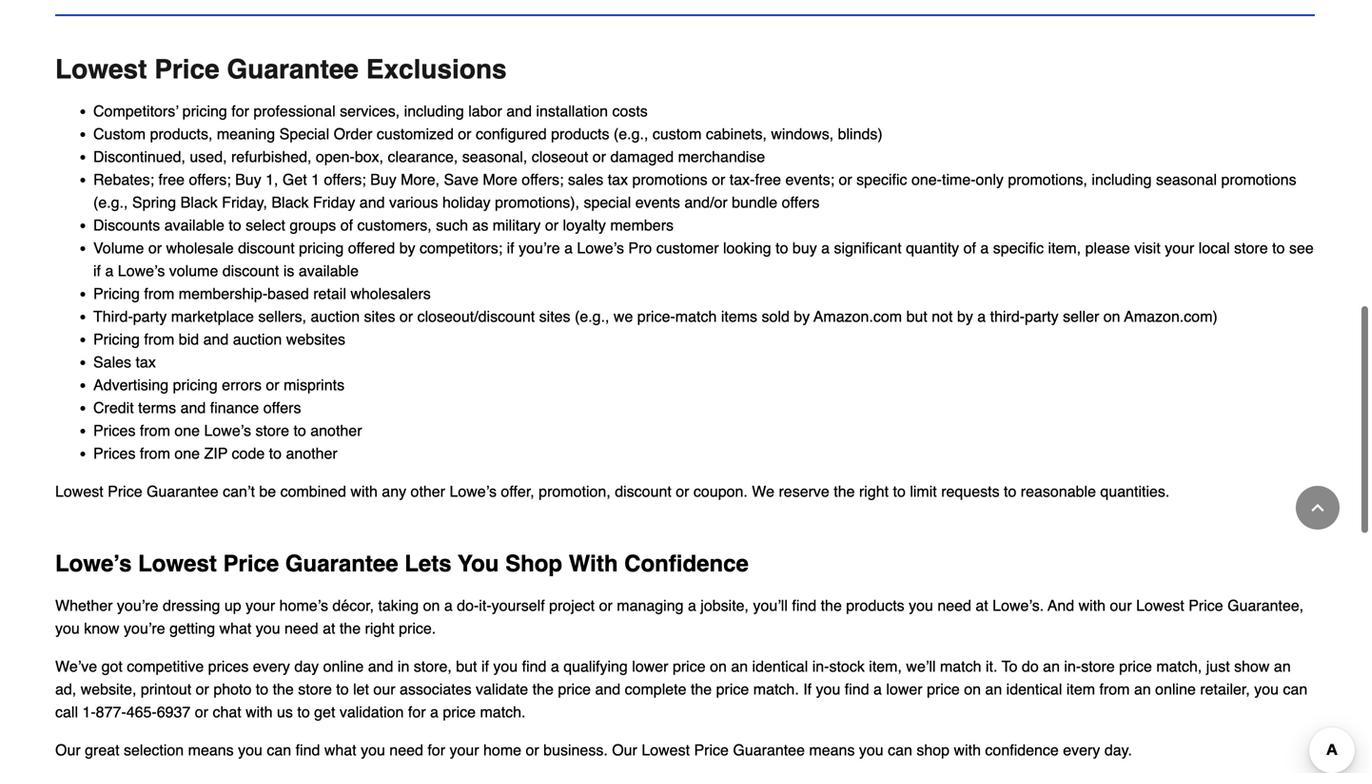 Task type: describe. For each thing, give the bounding box(es) containing it.
a left third-
[[978, 308, 986, 325]]

0 horizontal spatial auction
[[233, 331, 282, 348]]

but inside we've got competitive prices every day online and in store, but if you find a qualifying lower price on an   identical in-stock   item, we'll match it. to do an in-store price match, just show an ad, website, printout or photo to the store to let our associates validate the price and complete the price match. if you find a lower price on an identical item from an online retailer, you can call 1-877-465-6937 or chat with us to get validation for a price match.
[[456, 658, 477, 676]]

other
[[411, 483, 445, 501]]

or down 'promotions)​,'
[[545, 216, 559, 234]]

you down chat
[[238, 742, 263, 760]]

to left see
[[1273, 239, 1285, 257]]

item
[[1067, 681, 1096, 699]]

2 horizontal spatial for
[[428, 742, 445, 760]]

lowest price guarantee exclusions
[[55, 54, 507, 85]]

box,
[[355, 148, 384, 166]]

price up up
[[223, 551, 279, 577]]

a left do-
[[444, 597, 453, 615]]

we've got competitive prices every day online and in store, but if you find a qualifying lower price on an   identical in-stock   item, we'll match it. to do an in-store price match, just show an ad, website, printout or photo to the store to let our associates validate the price and complete the price match. if you find a lower price on an identical item from an online retailer, you can call 1-877-465-6937 or chat with us to get validation for a price match.
[[55, 658, 1308, 721]]

1 prices from the top
[[93, 422, 136, 440]]

a right if
[[874, 681, 882, 699]]

or left chat
[[195, 704, 208, 721]]

great
[[85, 742, 120, 760]]

0 vertical spatial if
[[507, 239, 515, 257]]

right inside whether you're dressing up your home's décor, taking on a do-it-yourself project or managing a jobsite, you'll find the products you need at lowe's. and with our lowest price guarantee, you know you're getting what you need at the   right   price.
[[365, 620, 395, 638]]

marketplace
[[171, 308, 254, 325]]

from inside we've got competitive prices every day online and in store, but if you find a qualifying lower price on an   identical in-stock   item, we'll match it. to do an in-store price match, just show an ad, website, printout or photo to the store to let our associates validate the price and complete the price match. if you find a lower price on an identical item from an online retailer, you can call 1-877-465-6937 or chat with us to get validation for a price match.
[[1100, 681, 1130, 699]]

1 horizontal spatial identical
[[1007, 681, 1063, 699]]

you down whether
[[55, 620, 80, 638]]

sales
[[93, 354, 131, 371]]

price inside whether you're dressing up your home's décor, taking on a do-it-yourself project or managing a jobsite, you'll find the products you need at lowe's. and with our lowest price guarantee, you know you're getting what you need at the   right   price.
[[1189, 597, 1224, 615]]

2 black from the left
[[272, 194, 309, 211]]

or up sales
[[593, 148, 606, 166]]

2 horizontal spatial (e.g.,
[[614, 125, 649, 143]]

dressing
[[163, 597, 220, 615]]

an right item
[[1135, 681, 1151, 699]]

0 horizontal spatial including
[[404, 102, 464, 120]]

lowest inside whether you're dressing up your home's décor, taking on a do-it-yourself project or managing a jobsite, you'll find the products you need at lowe's. and with our lowest price guarantee, you know you're getting what you need at the   right   price.
[[1137, 597, 1185, 615]]

1 horizontal spatial can
[[888, 742, 913, 760]]

0 horizontal spatial by
[[399, 239, 416, 257]]

associates
[[400, 681, 472, 699]]

whether
[[55, 597, 113, 615]]

the up 'us'
[[273, 681, 294, 699]]

0 vertical spatial right
[[859, 483, 889, 501]]

stock
[[830, 658, 865, 676]]

used,
[[190, 148, 227, 166]]

2 free from the left
[[755, 171, 781, 188]]

lets
[[405, 551, 452, 577]]

meaning
[[217, 125, 275, 143]]

store up item
[[1081, 658, 1115, 676]]

1 vertical spatial you're
[[117, 597, 158, 615]]

1 horizontal spatial including
[[1092, 171, 1152, 188]]

match,
[[1157, 658, 1203, 676]]

as
[[473, 216, 489, 234]]

customers,
[[357, 216, 432, 234]]

clearance,
[[388, 148, 458, 166]]

rebates;
[[93, 171, 154, 188]]

lowe's down volume
[[118, 262, 165, 280]]

code
[[232, 445, 265, 463]]

for inside competitors' pricing for professional services, including labor and installation costs custom products, meaning special order customized or configured products (e.g., custom cabinets, windows, blinds) discontinued, used, refurbished, open-box, clearance, seasonal, closeout or damaged merchandise rebates; free offers; buy 1, get 1 offers; buy more, save more offers; sales tax promotions or tax-free events; or specific one-time-only promotions, including seasonal promotions (e.g., spring black friday, black friday and various holiday promotions)​, special events and/or bundle offers discounts available to select groups of customers, such as military or loyalty members volume or wholesale discount pricing offered by competitors; if you're a lowe's pro customer looking to buy a significant quantity of a specific item, please visit your local store to see if a lowe's volume discount is available pricing from membership-based retail wholesalers third-party marketplace sellers, auction sites or closeout/discount sites (e.g., we price-match items sold by amazon.com but not by a third-party seller on amazon.com) pricing from bid and auction websites sales tax advertising pricing errors or misprints credit terms and finance offers prices from one lowe's store to another prices from one zip code to another
[[232, 102, 249, 120]]

0 vertical spatial match.
[[754, 681, 799, 699]]

amazon.com)
[[1125, 308, 1218, 325]]

you down the validation
[[361, 742, 385, 760]]

is
[[283, 262, 294, 280]]

based
[[268, 285, 309, 303]]

for inside we've got competitive prices every day online and in store, but if you find a qualifying lower price on an   identical in-stock   item, we'll match it. to do an in-store price match, just show an ad, website, printout or photo to the store to let our associates validate the price and complete the price match. if you find a lower price on an identical item from an online retailer, you can call 1-877-465-6937 or chat with us to get validation for a price match.
[[408, 704, 426, 721]]

an right show
[[1274, 658, 1291, 676]]

do
[[1022, 658, 1039, 676]]

chat
[[213, 704, 241, 721]]

an down jobsite,
[[731, 658, 748, 676]]

amazon.com
[[814, 308, 902, 325]]

got
[[101, 658, 123, 676]]

seller
[[1063, 308, 1100, 325]]

products inside competitors' pricing for professional services, including labor and installation costs custom products, meaning special order customized or configured products (e.g., custom cabinets, windows, blinds) discontinued, used, refurbished, open-box, clearance, seasonal, closeout or damaged merchandise rebates; free offers; buy 1, get 1 offers; buy more, save more offers; sales tax promotions or tax-free events; or specific one-time-only promotions, including seasonal promotions (e.g., spring black friday, black friday and various holiday promotions)​, special events and/or bundle offers discounts available to select groups of customers, such as military or loyalty members volume or wholesale discount pricing offered by competitors; if you're a lowe's pro customer looking to buy a significant quantity of a specific item, please visit your local store to see if a lowe's volume discount is available pricing from membership-based retail wholesalers third-party marketplace sellers, auction sites or closeout/discount sites (e.g., we price-match items sold by amazon.com but not by a third-party seller on amazon.com) pricing from bid and auction websites sales tax advertising pricing errors or misprints credit terms and finance offers prices from one lowe's store to another prices from one zip code to another
[[551, 125, 610, 143]]

1 horizontal spatial need
[[390, 742, 423, 760]]

know
[[84, 620, 120, 638]]

on inside whether you're dressing up your home's décor, taking on a do-it-yourself project or managing a jobsite, you'll find the products you need at lowe's. and with our lowest price guarantee, you know you're getting what you need at the   right   price.
[[423, 597, 440, 615]]

merchandise
[[678, 148, 765, 166]]

a right buy
[[822, 239, 830, 257]]

0 vertical spatial another
[[311, 422, 362, 440]]

lowest up competitors'
[[55, 54, 147, 85]]

sellers,
[[258, 308, 307, 325]]

prices
[[208, 658, 249, 676]]

or inside whether you're dressing up your home's décor, taking on a do-it-yourself project or managing a jobsite, you'll find the products you need at lowe's. and with our lowest price guarantee, you know you're getting what you need at the   right   price.
[[599, 597, 613, 615]]

1 vertical spatial need
[[285, 620, 319, 638]]

2 party from the left
[[1025, 308, 1059, 325]]

do-
[[457, 597, 479, 615]]

1 promotions from the left
[[633, 171, 708, 188]]

offer,
[[501, 483, 535, 501]]

customized
[[377, 125, 454, 143]]

0 horizontal spatial of
[[340, 216, 353, 234]]

the right validate
[[533, 681, 554, 699]]

0 vertical spatial tax
[[608, 171, 628, 188]]

1 horizontal spatial at
[[976, 597, 989, 615]]

2 promotions from the left
[[1222, 171, 1297, 188]]

2 our from the left
[[612, 742, 638, 760]]

you up validate
[[493, 658, 518, 676]]

lowe's left offer,
[[450, 483, 497, 501]]

1 horizontal spatial online
[[1156, 681, 1196, 699]]

0 horizontal spatial match.
[[480, 704, 526, 721]]

members
[[610, 216, 674, 234]]

match inside we've got competitive prices every day online and in store, but if you find a qualifying lower price on an   identical in-stock   item, we'll match it. to do an in-store price match, just show an ad, website, printout or photo to the store to let our associates validate the price and complete the price match. if you find a lower price on an identical item from an online retailer, you can call 1-877-465-6937 or chat with us to get validation for a price match.
[[940, 658, 982, 676]]

finance
[[210, 399, 259, 417]]

please
[[1086, 239, 1131, 257]]

find down 'get'
[[296, 742, 320, 760]]

to left limit
[[893, 483, 906, 501]]

competitors;
[[420, 239, 503, 257]]

2 vertical spatial you're
[[124, 620, 165, 638]]

call
[[55, 704, 78, 721]]

0 vertical spatial discount
[[238, 239, 295, 257]]

such
[[436, 216, 468, 234]]

show
[[1235, 658, 1270, 676]]

a down volume
[[105, 262, 114, 280]]

quantity
[[906, 239, 960, 257]]

and down the qualifying
[[595, 681, 621, 699]]

managing
[[617, 597, 684, 615]]

guarantee up décor,
[[285, 551, 398, 577]]

any
[[382, 483, 407, 501]]

you
[[458, 551, 499, 577]]

friday,
[[222, 194, 267, 211]]

lowe's up whether
[[55, 551, 132, 577]]

you up we'll
[[909, 597, 934, 615]]

price down 'credit'
[[108, 483, 142, 501]]

2 vertical spatial pricing
[[173, 376, 218, 394]]

the right you'll
[[821, 597, 842, 615]]

wholesale
[[166, 239, 234, 257]]

0 horizontal spatial tax
[[136, 354, 156, 371]]

1 vertical spatial lower
[[887, 681, 923, 699]]

price up products,
[[154, 54, 220, 85]]

limit
[[910, 483, 937, 501]]

1 means from the left
[[188, 742, 234, 760]]

competitive
[[127, 658, 204, 676]]

to down the friday, at the left of the page
[[229, 216, 241, 234]]

terms
[[138, 399, 176, 417]]

closeout
[[532, 148, 589, 166]]

loyalty
[[563, 216, 606, 234]]

1 horizontal spatial your
[[450, 742, 479, 760]]

more,
[[401, 171, 440, 188]]

or right errors
[[266, 376, 279, 394]]

to left let
[[336, 681, 349, 699]]

visit
[[1135, 239, 1161, 257]]

or down wholesalers
[[400, 308, 413, 325]]

guarantee down if
[[733, 742, 805, 760]]

you down home's at the bottom of page
[[256, 620, 280, 638]]

discontinued,
[[93, 148, 186, 166]]

open-
[[316, 148, 355, 166]]

an right do
[[1043, 658, 1060, 676]]

retailer,
[[1201, 681, 1251, 699]]

2 prices from the top
[[93, 445, 136, 463]]

groups
[[290, 216, 336, 234]]

a down associates
[[430, 704, 439, 721]]

promotions,
[[1008, 171, 1088, 188]]

you down show
[[1255, 681, 1279, 699]]

or left photo
[[196, 681, 209, 699]]

a right quantity
[[981, 239, 989, 257]]

price down we'll
[[927, 681, 960, 699]]

getting
[[169, 620, 215, 638]]

combined
[[280, 483, 346, 501]]

events
[[636, 194, 680, 211]]

price down the qualifying
[[558, 681, 591, 699]]

various
[[389, 194, 438, 211]]

an down it.
[[986, 681, 1003, 699]]

it.
[[986, 658, 998, 676]]

item, inside competitors' pricing for professional services, including labor and installation costs custom products, meaning special order customized or configured products (e.g., custom cabinets, windows, blinds) discontinued, used, refurbished, open-box, clearance, seasonal, closeout or damaged merchandise rebates; free offers; buy 1, get 1 offers; buy more, save more offers; sales tax promotions or tax-free events; or specific one-time-only promotions, including seasonal promotions (e.g., spring black friday, black friday and various holiday promotions)​, special events and/or bundle offers discounts available to select groups of customers, such as military or loyalty members volume or wholesale discount pricing offered by competitors; if you're a lowe's pro customer looking to buy a significant quantity of a specific item, please visit your local store to see if a lowe's volume discount is available pricing from membership-based retail wholesalers third-party marketplace sellers, auction sites or closeout/discount sites (e.g., we price-match items sold by amazon.com but not by a third-party seller on amazon.com) pricing from bid and auction websites sales tax advertising pricing errors or misprints credit terms and finance offers prices from one lowe's store to another prices from one zip code to another
[[1048, 239, 1081, 257]]

lowe's lowest price guarantee lets you shop with confidence
[[55, 551, 749, 577]]

lowest down complete
[[642, 742, 690, 760]]

price down we've got competitive prices every day online and in store, but if you find a qualifying lower price on an   identical in-stock   item, we'll match it. to do an in-store price match, just show an ad, website, printout or photo to the store to let our associates validate the price and complete the price match. if you find a lower price on an identical item from an online retailer, you can call 1-877-465-6937 or chat with us to get validation for a price match.
[[694, 742, 729, 760]]

blinds)
[[838, 125, 883, 143]]

you'll
[[753, 597, 788, 615]]

or down labor
[[458, 125, 472, 143]]

or left the coupon.
[[676, 483, 690, 501]]

1 offers; from the left
[[189, 171, 231, 188]]

store up code
[[256, 422, 289, 440]]

1 vertical spatial if
[[93, 262, 101, 280]]

6937
[[157, 704, 191, 721]]

to right photo
[[256, 681, 269, 699]]

with left the any
[[351, 483, 378, 501]]

1 buy from the left
[[235, 171, 261, 188]]

1 vertical spatial pricing
[[299, 239, 344, 257]]

you left the shop
[[859, 742, 884, 760]]

lowe's down loyalty
[[577, 239, 624, 257]]

or right volume
[[148, 239, 162, 257]]

0 horizontal spatial specific
[[857, 171, 908, 188]]

1 horizontal spatial what
[[324, 742, 357, 760]]

1 vertical spatial of
[[964, 239, 977, 257]]

a left the qualifying
[[551, 658, 559, 676]]

2 vertical spatial discount
[[615, 483, 672, 501]]

requests
[[942, 483, 1000, 501]]

get
[[314, 704, 335, 721]]

with right the shop
[[954, 742, 981, 760]]

price-
[[638, 308, 676, 325]]

to right code
[[269, 445, 282, 463]]

0 vertical spatial offers
[[782, 194, 820, 211]]

guarantee up professional
[[227, 54, 359, 85]]

windows,
[[771, 125, 834, 143]]

competitors' pricing for professional services, including labor and installation costs custom products, meaning special order customized or configured products (e.g., custom cabinets, windows, blinds) discontinued, used, refurbished, open-box, clearance, seasonal, closeout or damaged merchandise rebates; free offers; buy 1, get 1 offers; buy more, save more offers; sales tax promotions or tax-free events; or specific one-time-only promotions, including seasonal promotions (e.g., spring black friday, black friday and various holiday promotions)​, special events and/or bundle offers discounts available to select groups of customers, such as military or loyalty members volume or wholesale discount pricing offered by competitors; if you're a lowe's pro customer looking to buy a significant quantity of a specific item, please visit your local store to see if a lowe's volume discount is available pricing from membership-based retail wholesalers third-party marketplace sellers, auction sites or closeout/discount sites (e.g., we price-match items sold by amazon.com but not by a third-party seller on amazon.com) pricing from bid and auction websites sales tax advertising pricing errors or misprints credit terms and finance offers prices from one lowe's store to another prices from one zip code to another
[[93, 102, 1314, 463]]

refurbished,
[[231, 148, 312, 166]]

2 vertical spatial (e.g.,
[[575, 308, 610, 325]]

1 in- from the left
[[813, 658, 830, 676]]

0 vertical spatial auction
[[311, 308, 360, 325]]

but inside competitors' pricing for professional services, including labor and installation costs custom products, meaning special order customized or configured products (e.g., custom cabinets, windows, blinds) discontinued, used, refurbished, open-box, clearance, seasonal, closeout or damaged merchandise rebates; free offers; buy 1, get 1 offers; buy more, save more offers; sales tax promotions or tax-free events; or specific one-time-only promotions, including seasonal promotions (e.g., spring black friday, black friday and various holiday promotions)​, special events and/or bundle offers discounts available to select groups of customers, such as military or loyalty members volume or wholesale discount pricing offered by competitors; if you're a lowe's pro customer looking to buy a significant quantity of a specific item, please visit your local store to see if a lowe's volume discount is available pricing from membership-based retail wholesalers third-party marketplace sellers, auction sites or closeout/discount sites (e.g., we price-match items sold by amazon.com but not by a third-party seller on amazon.com) pricing from bid and auction websites sales tax advertising pricing errors or misprints credit terms and finance offers prices from one lowe's store to another prices from one zip code to another
[[907, 308, 928, 325]]

to down misprints
[[294, 422, 306, 440]]

day
[[294, 658, 319, 676]]

lowe's down finance
[[204, 422, 251, 440]]

significant
[[834, 239, 902, 257]]

0 vertical spatial available
[[164, 216, 224, 234]]

3 offers; from the left
[[522, 171, 564, 188]]

our great selection means you can find what you need for your home or business. our lowest price guarantee means you can shop with confidence every day.
[[55, 742, 1133, 760]]

store down day
[[298, 681, 332, 699]]

match inside competitors' pricing for professional services, including labor and installation costs custom products, meaning special order customized or configured products (e.g., custom cabinets, windows, blinds) discontinued, used, refurbished, open-box, clearance, seasonal, closeout or damaged merchandise rebates; free offers; buy 1, get 1 offers; buy more, save more offers; sales tax promotions or tax-free events; or specific one-time-only promotions, including seasonal promotions (e.g., spring black friday, black friday and various holiday promotions)​, special events and/or bundle offers discounts available to select groups of customers, such as military or loyalty members volume or wholesale discount pricing offered by competitors; if you're a lowe's pro customer looking to buy a significant quantity of a specific item, please visit your local store to see if a lowe's volume discount is available pricing from membership-based retail wholesalers third-party marketplace sellers, auction sites or closeout/discount sites (e.g., we price-match items sold by amazon.com but not by a third-party seller on amazon.com) pricing from bid and auction websites sales tax advertising pricing errors or misprints credit terms and finance offers prices from one lowe's store to another prices from one zip code to another
[[676, 308, 717, 325]]

or right home
[[526, 742, 539, 760]]

configured
[[476, 125, 547, 143]]

1 vertical spatial discount
[[223, 262, 279, 280]]

1 horizontal spatial available
[[299, 262, 359, 280]]

coupon.
[[694, 483, 748, 501]]

the down décor,
[[340, 620, 361, 638]]

and down marketplace
[[203, 331, 229, 348]]

military
[[493, 216, 541, 234]]



Task type: vqa. For each thing, say whether or not it's contained in the screenshot.
the to to the top
no



Task type: locate. For each thing, give the bounding box(es) containing it.
or right project at the left
[[599, 597, 613, 615]]

find up validate
[[522, 658, 547, 676]]

exclusions
[[366, 54, 507, 85]]

2 pricing from the top
[[93, 331, 140, 348]]

available
[[164, 216, 224, 234], [299, 262, 359, 280]]

what down up
[[219, 620, 252, 638]]

2 one from the top
[[175, 445, 200, 463]]

1 vertical spatial pricing
[[93, 331, 140, 348]]

2 horizontal spatial your
[[1165, 239, 1195, 257]]

tax up advertising
[[136, 354, 156, 371]]

and right terms
[[180, 399, 206, 417]]

(e.g., down 'rebates;'
[[93, 194, 128, 211]]

competitors'
[[93, 102, 178, 120]]

price up complete
[[673, 658, 706, 676]]

black down get
[[272, 194, 309, 211]]

but left not
[[907, 308, 928, 325]]

877-
[[96, 704, 126, 721]]

1 our from the left
[[55, 742, 81, 760]]

and up customers,
[[360, 194, 385, 211]]

can't
[[223, 483, 255, 501]]

it-
[[479, 597, 492, 615]]

if inside we've got competitive prices every day online and in store, but if you find a qualifying lower price on an   identical in-stock   item, we'll match it. to do an in-store price match, just show an ad, website, printout or photo to the store to let our associates validate the price and complete the price match. if you find a lower price on an identical item from an online retailer, you can call 1-877-465-6937 or chat with us to get validation for a price match.
[[482, 658, 489, 676]]

1 vertical spatial item,
[[869, 658, 902, 676]]

0 vertical spatial you're
[[519, 239, 560, 257]]

every
[[253, 658, 290, 676], [1063, 742, 1101, 760]]

lowest price guarantee can't be combined with any other lowe's offer, promotion, discount or coupon. we reserve the right to limit requests to reasonable quantities.
[[55, 483, 1170, 501]]

get
[[283, 171, 307, 188]]

1 horizontal spatial our
[[612, 742, 638, 760]]

item, inside we've got competitive prices every day online and in store, but if you find a qualifying lower price on an   identical in-stock   item, we'll match it. to do an in-store price match, just show an ad, website, printout or photo to the store to let our associates validate the price and complete the price match. if you find a lower price on an identical item from an online retailer, you can call 1-877-465-6937 or chat with us to get validation for a price match.
[[869, 658, 902, 676]]

1 horizontal spatial but
[[907, 308, 928, 325]]

websites
[[286, 331, 346, 348]]

services,
[[340, 102, 400, 120]]

1 vertical spatial another
[[286, 445, 338, 463]]

0 horizontal spatial your
[[246, 597, 275, 615]]

chevron up image
[[1309, 499, 1328, 518]]

match left items
[[676, 308, 717, 325]]

0 horizontal spatial can
[[267, 742, 291, 760]]

in
[[398, 658, 410, 676]]

can right retailer,
[[1284, 681, 1308, 699]]

find inside whether you're dressing up your home's décor, taking on a do-it-yourself project or managing a jobsite, you'll find the products you need at lowe's. and with our lowest price guarantee, you know you're getting what you need at the   right   price.
[[792, 597, 817, 615]]

and left in
[[368, 658, 394, 676]]

an
[[731, 658, 748, 676], [1043, 658, 1060, 676], [1274, 658, 1291, 676], [986, 681, 1003, 699], [1135, 681, 1151, 699]]

0 vertical spatial identical
[[752, 658, 808, 676]]

0 horizontal spatial sites
[[364, 308, 395, 325]]

our inside we've got competitive prices every day online and in store, but if you find a qualifying lower price on an   identical in-stock   item, we'll match it. to do an in-store price match, just show an ad, website, printout or photo to the store to let our associates validate the price and complete the price match. if you find a lower price on an identical item from an online retailer, you can call 1-877-465-6937 or chat with us to get validation for a price match.
[[374, 681, 396, 699]]

1 horizontal spatial (e.g.,
[[575, 308, 610, 325]]

find down the stock
[[845, 681, 870, 699]]

third-
[[991, 308, 1025, 325]]

1 horizontal spatial specific
[[993, 239, 1044, 257]]

sales
[[568, 171, 604, 188]]

discount right promotion,
[[615, 483, 672, 501]]

the right complete
[[691, 681, 712, 699]]

1 horizontal spatial our
[[1110, 597, 1132, 615]]

installation
[[536, 102, 608, 120]]

events;
[[786, 171, 835, 188]]

lowe's
[[577, 239, 624, 257], [118, 262, 165, 280], [204, 422, 251, 440], [450, 483, 497, 501], [55, 551, 132, 577]]

0 vertical spatial your
[[1165, 239, 1195, 257]]

and
[[507, 102, 532, 120], [360, 194, 385, 211], [203, 331, 229, 348], [180, 399, 206, 417], [368, 658, 394, 676], [595, 681, 621, 699]]

just
[[1207, 658, 1230, 676]]

2 vertical spatial if
[[482, 658, 489, 676]]

auction down retail
[[311, 308, 360, 325]]

black
[[180, 194, 218, 211], [272, 194, 309, 211]]

by right sold
[[794, 308, 810, 325]]

party left marketplace
[[133, 308, 167, 325]]

0 vertical spatial at
[[976, 597, 989, 615]]

1 sites from the left
[[364, 308, 395, 325]]

price left match,
[[1120, 658, 1153, 676]]

1 vertical spatial specific
[[993, 239, 1044, 257]]

if
[[507, 239, 515, 257], [93, 262, 101, 280], [482, 658, 489, 676]]

or down merchandise
[[712, 171, 726, 188]]

0 horizontal spatial but
[[456, 658, 477, 676]]

0 horizontal spatial free
[[158, 171, 185, 188]]

1 pricing from the top
[[93, 285, 140, 303]]

2 vertical spatial for
[[428, 742, 445, 760]]

your left home
[[450, 742, 479, 760]]

lower down we'll
[[887, 681, 923, 699]]

shop
[[917, 742, 950, 760]]

1 horizontal spatial lower
[[887, 681, 923, 699]]

pricing up terms
[[173, 376, 218, 394]]

1 horizontal spatial offers;
[[324, 171, 366, 188]]

0 horizontal spatial at
[[323, 620, 335, 638]]

specific left one-
[[857, 171, 908, 188]]

day.
[[1105, 742, 1133, 760]]

zip
[[204, 445, 228, 463]]

need down home's at the bottom of page
[[285, 620, 319, 638]]

tax
[[608, 171, 628, 188], [136, 354, 156, 371]]

0 vertical spatial what
[[219, 620, 252, 638]]

0 vertical spatial one
[[175, 422, 200, 440]]

0 horizontal spatial (e.g.,
[[93, 194, 128, 211]]

can inside we've got competitive prices every day online and in store, but if you find a qualifying lower price on an   identical in-stock   item, we'll match it. to do an in-store price match, just show an ad, website, printout or photo to the store to let our associates validate the price and complete the price match. if you find a lower price on an identical item from an online retailer, you can call 1-877-465-6937 or chat with us to get validation for a price match.
[[1284, 681, 1308, 699]]

1 horizontal spatial if
[[482, 658, 489, 676]]

2 offers; from the left
[[324, 171, 366, 188]]

qualifying
[[564, 658, 628, 676]]

2 in- from the left
[[1065, 658, 1081, 676]]

but
[[907, 308, 928, 325], [456, 658, 477, 676]]

up
[[225, 597, 241, 615]]

pricing
[[182, 102, 227, 120], [299, 239, 344, 257], [173, 376, 218, 394]]

products inside whether you're dressing up your home's décor, taking on a do-it-yourself project or managing a jobsite, you'll find the products you need at lowe's. and with our lowest price guarantee, you know you're getting what you need at the   right   price.
[[846, 597, 905, 615]]

1 vertical spatial including
[[1092, 171, 1152, 188]]

1 vertical spatial right
[[365, 620, 395, 638]]

1 party from the left
[[133, 308, 167, 325]]

our inside whether you're dressing up your home's décor, taking on a do-it-yourself project or managing a jobsite, you'll find the products you need at lowe's. and with our lowest price guarantee, you know you're getting what you need at the   right   price.
[[1110, 597, 1132, 615]]

1 vertical spatial at
[[323, 620, 335, 638]]

promotion,
[[539, 483, 611, 501]]

to left buy
[[776, 239, 789, 257]]

on
[[1104, 308, 1121, 325], [423, 597, 440, 615], [710, 658, 727, 676], [964, 681, 981, 699]]

including left seasonal
[[1092, 171, 1152, 188]]

our right and
[[1110, 597, 1132, 615]]

pricing
[[93, 285, 140, 303], [93, 331, 140, 348]]

our right let
[[374, 681, 396, 699]]

every inside we've got competitive prices every day online and in store, but if you find a qualifying lower price on an   identical in-stock   item, we'll match it. to do an in-store price match, just show an ad, website, printout or photo to the store to let our associates validate the price and complete the price match. if you find a lower price on an identical item from an online retailer, you can call 1-877-465-6937 or chat with us to get validation for a price match.
[[253, 658, 290, 676]]

third-
[[93, 308, 133, 325]]

what
[[219, 620, 252, 638], [324, 742, 357, 760]]

looking
[[723, 239, 772, 257]]

0 horizontal spatial lower
[[632, 658, 669, 676]]

0 horizontal spatial available
[[164, 216, 224, 234]]

scroll to top element
[[1296, 486, 1340, 530]]

lower up complete
[[632, 658, 669, 676]]

0 vertical spatial need
[[938, 597, 972, 615]]

and up configured
[[507, 102, 532, 120]]

1 horizontal spatial auction
[[311, 308, 360, 325]]

but right store,
[[456, 658, 477, 676]]

shop
[[505, 551, 563, 577]]

you're right know
[[124, 620, 165, 638]]

what inside whether you're dressing up your home's décor, taking on a do-it-yourself project or managing a jobsite, you'll find the products you need at lowe's. and with our lowest price guarantee, you know you're getting what you need at the   right   price.
[[219, 620, 252, 638]]

1 vertical spatial match
[[940, 658, 982, 676]]

the right reserve
[[834, 483, 855, 501]]

1 horizontal spatial free
[[755, 171, 781, 188]]

to
[[229, 216, 241, 234], [776, 239, 789, 257], [1273, 239, 1285, 257], [294, 422, 306, 440], [269, 445, 282, 463], [893, 483, 906, 501], [1004, 483, 1017, 501], [256, 681, 269, 699], [336, 681, 349, 699], [297, 704, 310, 721]]

0 horizontal spatial offers;
[[189, 171, 231, 188]]

our right business.
[[612, 742, 638, 760]]

validation
[[340, 704, 404, 721]]

products down installation
[[551, 125, 610, 143]]

identical up if
[[752, 658, 808, 676]]

1
[[311, 171, 320, 188]]

match. left if
[[754, 681, 799, 699]]

promotions
[[633, 171, 708, 188], [1222, 171, 1297, 188]]

cabinets,
[[706, 125, 767, 143]]

discount up membership-
[[223, 262, 279, 280]]

costs
[[612, 102, 648, 120]]

products up the stock
[[846, 597, 905, 615]]

lower
[[632, 658, 669, 676], [887, 681, 923, 699]]

another up 'combined'
[[286, 445, 338, 463]]

you're inside competitors' pricing for professional services, including labor and installation costs custom products, meaning special order customized or configured products (e.g., custom cabinets, windows, blinds) discontinued, used, refurbished, open-box, clearance, seasonal, closeout or damaged merchandise rebates; free offers; buy 1, get 1 offers; buy more, save more offers; sales tax promotions or tax-free events; or specific one-time-only promotions, including seasonal promotions (e.g., spring black friday, black friday and various holiday promotions)​, special events and/or bundle offers discounts available to select groups of customers, such as military or loyalty members volume or wholesale discount pricing offered by competitors; if you're a lowe's pro customer looking to buy a significant quantity of a specific item, please visit your local store to see if a lowe's volume discount is available pricing from membership-based retail wholesalers third-party marketplace sellers, auction sites or closeout/discount sites (e.g., we price-match items sold by amazon.com but not by a third-party seller on amazon.com) pricing from bid and auction websites sales tax advertising pricing errors or misprints credit terms and finance offers prices from one lowe's store to another prices from one zip code to another
[[519, 239, 560, 257]]

promotions)​,
[[495, 194, 580, 211]]

1 vertical spatial auction
[[233, 331, 282, 348]]

project
[[549, 597, 595, 615]]

another
[[311, 422, 362, 440], [286, 445, 338, 463]]

offers; up 'promotions)​,'
[[522, 171, 564, 188]]

your inside whether you're dressing up your home's décor, taking on a do-it-yourself project or managing a jobsite, you'll find the products you need at lowe's. and with our lowest price guarantee, you know you're getting what you need at the   right   price.
[[246, 597, 275, 615]]

at down décor,
[[323, 620, 335, 638]]

we
[[614, 308, 633, 325]]

1 horizontal spatial every
[[1063, 742, 1101, 760]]

1 horizontal spatial means
[[809, 742, 855, 760]]

lowe's.
[[993, 597, 1044, 615]]

0 horizontal spatial online
[[323, 658, 364, 676]]

2 means from the left
[[809, 742, 855, 760]]

reserve
[[779, 483, 830, 501]]

products,
[[150, 125, 213, 143]]

in-
[[813, 658, 830, 676], [1065, 658, 1081, 676]]

a left jobsite,
[[688, 597, 697, 615]]

us
[[277, 704, 293, 721]]

buy down box,
[[370, 171, 397, 188]]

pricing up third-
[[93, 285, 140, 303]]

promotions right seasonal
[[1222, 171, 1297, 188]]

auction
[[311, 308, 360, 325], [233, 331, 282, 348]]

1 vertical spatial products
[[846, 597, 905, 615]]

0 horizontal spatial party
[[133, 308, 167, 325]]

price left if
[[716, 681, 749, 699]]

0 horizontal spatial if
[[93, 262, 101, 280]]

1 vertical spatial one
[[175, 445, 200, 463]]

labor
[[469, 102, 502, 120]]

1 vertical spatial identical
[[1007, 681, 1063, 699]]

1 horizontal spatial item,
[[1048, 239, 1081, 257]]

right left limit
[[859, 483, 889, 501]]

on inside competitors' pricing for professional services, including labor and installation costs custom products, meaning special order customized or configured products (e.g., custom cabinets, windows, blinds) discontinued, used, refurbished, open-box, clearance, seasonal, closeout or damaged merchandise rebates; free offers; buy 1, get 1 offers; buy more, save more offers; sales tax promotions or tax-free events; or specific one-time-only promotions, including seasonal promotions (e.g., spring black friday, black friday and various holiday promotions)​, special events and/or bundle offers discounts available to select groups of customers, such as military or loyalty members volume or wholesale discount pricing offered by competitors; if you're a lowe's pro customer looking to buy a significant quantity of a specific item, please visit your local store to see if a lowe's volume discount is available pricing from membership-based retail wholesalers third-party marketplace sellers, auction sites or closeout/discount sites (e.g., we price-match items sold by amazon.com but not by a third-party seller on amazon.com) pricing from bid and auction websites sales tax advertising pricing errors or misprints credit terms and finance offers prices from one lowe's store to another prices from one zip code to another
[[1104, 308, 1121, 325]]

1 vertical spatial for
[[408, 704, 426, 721]]

0 vertical spatial pricing
[[182, 102, 227, 120]]

seasonal,
[[462, 148, 528, 166]]

2 horizontal spatial can
[[1284, 681, 1308, 699]]

damaged
[[611, 148, 674, 166]]

0 vertical spatial our
[[1110, 597, 1132, 615]]

available up wholesale
[[164, 216, 224, 234]]

jobsite,
[[701, 597, 749, 615]]

0 vertical spatial (e.g.,
[[614, 125, 649, 143]]

1 horizontal spatial sites
[[539, 308, 571, 325]]

or
[[458, 125, 472, 143], [593, 148, 606, 166], [712, 171, 726, 188], [839, 171, 853, 188], [545, 216, 559, 234], [148, 239, 162, 257], [400, 308, 413, 325], [266, 376, 279, 394], [676, 483, 690, 501], [599, 597, 613, 615], [196, 681, 209, 699], [195, 704, 208, 721], [526, 742, 539, 760]]

0 horizontal spatial match
[[676, 308, 717, 325]]

price
[[673, 658, 706, 676], [1120, 658, 1153, 676], [558, 681, 591, 699], [716, 681, 749, 699], [927, 681, 960, 699], [443, 704, 476, 721]]

or right 'events;'
[[839, 171, 853, 188]]

time-
[[942, 171, 976, 188]]

local
[[1199, 239, 1230, 257]]

0 vertical spatial item,
[[1048, 239, 1081, 257]]

confidence
[[986, 742, 1059, 760]]

1 black from the left
[[180, 194, 218, 211]]

0 horizontal spatial item,
[[869, 658, 902, 676]]

black right spring
[[180, 194, 218, 211]]

if down volume
[[93, 262, 101, 280]]

holiday
[[443, 194, 491, 211]]

sites left we
[[539, 308, 571, 325]]

with
[[569, 551, 618, 577]]

offers down 'events;'
[[782, 194, 820, 211]]

your inside competitors' pricing for professional services, including labor and installation costs custom products, meaning special order customized or configured products (e.g., custom cabinets, windows, blinds) discontinued, used, refurbished, open-box, clearance, seasonal, closeout or damaged merchandise rebates; free offers; buy 1, get 1 offers; buy more, save more offers; sales tax promotions or tax-free events; or specific one-time-only promotions, including seasonal promotions (e.g., spring black friday, black friday and various holiday promotions)​, special events and/or bundle offers discounts available to select groups of customers, such as military or loyalty members volume or wholesale discount pricing offered by competitors; if you're a lowe's pro customer looking to buy a significant quantity of a specific item, please visit your local store to see if a lowe's volume discount is available pricing from membership-based retail wholesalers third-party marketplace sellers, auction sites or closeout/discount sites (e.g., we price-match items sold by amazon.com but not by a third-party seller on amazon.com) pricing from bid and auction websites sales tax advertising pricing errors or misprints credit terms and finance offers prices from one lowe's store to another prices from one zip code to another
[[1165, 239, 1195, 257]]

by down customers,
[[399, 239, 416, 257]]

1 horizontal spatial black
[[272, 194, 309, 211]]

2 buy from the left
[[370, 171, 397, 188]]

price.
[[399, 620, 436, 638]]

2 horizontal spatial by
[[958, 308, 974, 325]]

1 horizontal spatial products
[[846, 597, 905, 615]]

membership-
[[179, 285, 268, 303]]

match. down validate
[[480, 704, 526, 721]]

means
[[188, 742, 234, 760], [809, 742, 855, 760]]

offers; down used,
[[189, 171, 231, 188]]

2 vertical spatial your
[[450, 742, 479, 760]]

(e.g., down costs
[[614, 125, 649, 143]]

1 horizontal spatial of
[[964, 239, 977, 257]]

1 vertical spatial your
[[246, 597, 275, 615]]

available up retail
[[299, 262, 359, 280]]

auction down sellers,
[[233, 331, 282, 348]]

specific
[[857, 171, 908, 188], [993, 239, 1044, 257]]

2 sites from the left
[[539, 308, 571, 325]]

custom
[[653, 125, 702, 143]]

price left guarantee,
[[1189, 597, 1224, 615]]

select
[[246, 216, 285, 234]]

0 vertical spatial lower
[[632, 658, 669, 676]]

1 one from the top
[[175, 422, 200, 440]]

0 horizontal spatial identical
[[752, 658, 808, 676]]

you right if
[[816, 681, 841, 699]]

with inside we've got competitive prices every day online and in store, but if you find a qualifying lower price on an   identical in-stock   item, we'll match it. to do an in-store price match, just show an ad, website, printout or photo to the store to let our associates validate the price and complete the price match. if you find a lower price on an identical item from an online retailer, you can call 1-877-465-6937 or chat with us to get validation for a price match.
[[246, 704, 273, 721]]

see
[[1290, 239, 1314, 257]]

price down associates
[[443, 704, 476, 721]]

1 horizontal spatial by
[[794, 308, 810, 325]]

home's
[[280, 597, 328, 615]]

items
[[721, 308, 758, 325]]

errors
[[222, 376, 262, 394]]

guarantee down zip
[[147, 483, 219, 501]]

1 vertical spatial (e.g.,
[[93, 194, 128, 211]]

a down loyalty
[[565, 239, 573, 257]]

need left lowe's.
[[938, 597, 972, 615]]

lowest up dressing
[[138, 551, 217, 577]]

0 vertical spatial for
[[232, 102, 249, 120]]

1 vertical spatial match.
[[480, 704, 526, 721]]

be
[[259, 483, 276, 501]]

to right 'us'
[[297, 704, 310, 721]]

bid
[[179, 331, 199, 348]]

confidence
[[625, 551, 749, 577]]

0 horizontal spatial our
[[374, 681, 396, 699]]

1 vertical spatial but
[[456, 658, 477, 676]]

0 vertical spatial products
[[551, 125, 610, 143]]

the
[[834, 483, 855, 501], [821, 597, 842, 615], [340, 620, 361, 638], [273, 681, 294, 699], [533, 681, 554, 699], [691, 681, 712, 699]]

1 vertical spatial every
[[1063, 742, 1101, 760]]

not
[[932, 308, 953, 325]]

quantities.
[[1101, 483, 1170, 501]]

0 horizontal spatial need
[[285, 620, 319, 638]]

reasonable
[[1021, 483, 1096, 501]]

with inside whether you're dressing up your home's décor, taking on a do-it-yourself project or managing a jobsite, you'll find the products you need at lowe's. and with our lowest price guarantee, you know you're getting what you need at the   right   price.
[[1079, 597, 1106, 615]]

store right local
[[1235, 239, 1269, 257]]

to right requests
[[1004, 483, 1017, 501]]

1 free from the left
[[158, 171, 185, 188]]

0 vertical spatial including
[[404, 102, 464, 120]]

one
[[175, 422, 200, 440], [175, 445, 200, 463]]

0 horizontal spatial promotions
[[633, 171, 708, 188]]

1 vertical spatial offers
[[263, 399, 301, 417]]

lowest down 'credit'
[[55, 483, 103, 501]]

specific up third-
[[993, 239, 1044, 257]]

0 horizontal spatial means
[[188, 742, 234, 760]]

1 vertical spatial online
[[1156, 681, 1196, 699]]

0 horizontal spatial buy
[[235, 171, 261, 188]]

buy up the friday, at the left of the page
[[235, 171, 261, 188]]

0 vertical spatial match
[[676, 308, 717, 325]]

1,
[[266, 171, 278, 188]]



